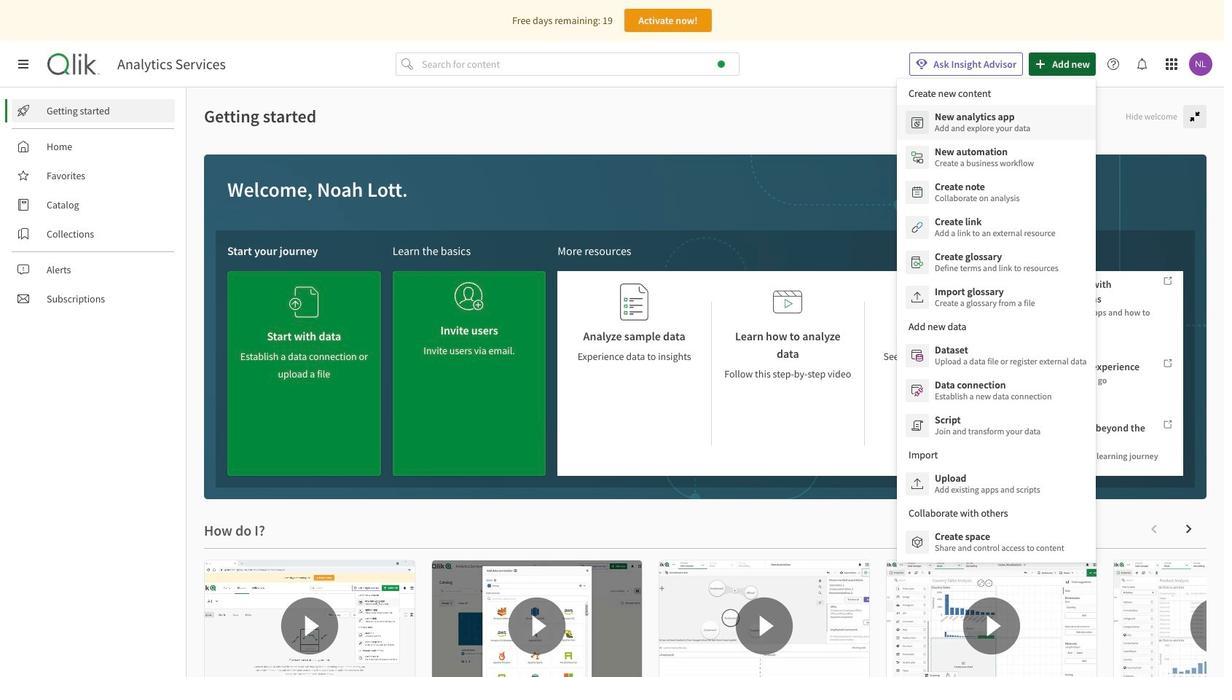 Task type: describe. For each thing, give the bounding box(es) containing it.
how do i create an app? image
[[205, 561, 415, 677]]

1 menu item from the top
[[897, 105, 1096, 140]]

5 menu item from the top
[[897, 245, 1096, 280]]

how do i define data associations? image
[[660, 561, 870, 677]]

2 menu item from the top
[[897, 140, 1096, 175]]

6 menu item from the top
[[897, 280, 1096, 315]]

close sidebar menu image
[[17, 58, 29, 70]]

how do i load data into an app? image
[[432, 561, 642, 677]]

invite users image
[[455, 277, 484, 316]]

7 menu item from the top
[[897, 338, 1096, 373]]

9 menu item from the top
[[897, 408, 1096, 443]]

analyze sample data image
[[620, 283, 649, 322]]



Task type: locate. For each thing, give the bounding box(es) containing it.
11 menu item from the top
[[897, 525, 1096, 560]]

analytics services element
[[117, 55, 226, 73]]

menu
[[897, 79, 1096, 563]]

explore the demo image
[[927, 283, 957, 322]]

home badge image
[[718, 61, 725, 68]]

10 menu item from the top
[[897, 467, 1096, 502]]

4 menu item from the top
[[897, 210, 1096, 245]]

main content
[[187, 87, 1225, 677]]

how do i create a visualization? image
[[887, 561, 1097, 677]]

learn how to analyze data image
[[774, 283, 803, 322]]

hide welcome image
[[1190, 111, 1202, 122]]

menu item
[[897, 105, 1096, 140], [897, 140, 1096, 175], [897, 175, 1096, 210], [897, 210, 1096, 245], [897, 245, 1096, 280], [897, 280, 1096, 315], [897, 338, 1096, 373], [897, 373, 1096, 408], [897, 408, 1096, 443], [897, 467, 1096, 502], [897, 525, 1096, 560]]

navigation pane element
[[0, 93, 186, 316]]

8 menu item from the top
[[897, 373, 1096, 408]]

3 menu item from the top
[[897, 175, 1096, 210]]



Task type: vqa. For each thing, say whether or not it's contained in the screenshot.
How do I create an app? IMAGE
yes



